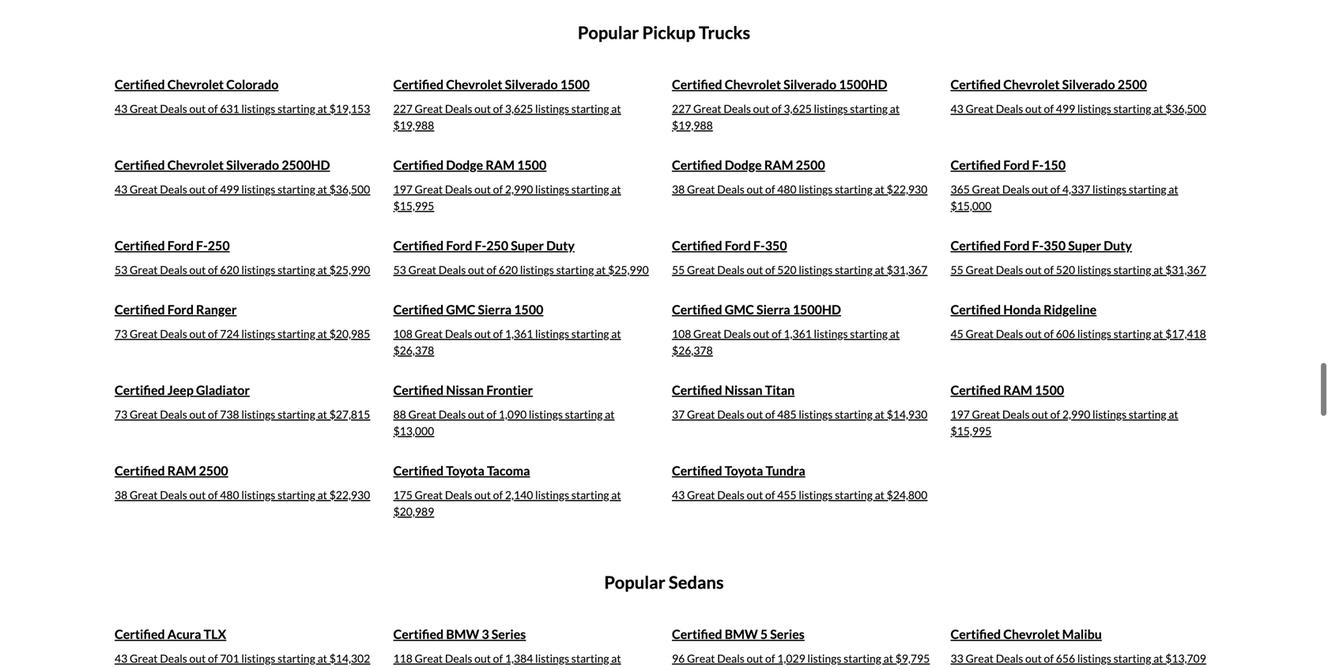Task type: locate. For each thing, give the bounding box(es) containing it.
deals for certified ford f-350 super duty
[[996, 263, 1023, 277]]

of down certified dodge ram 1500
[[493, 183, 503, 196]]

listings for certified toyota tacoma
[[535, 489, 569, 502]]

$25,990
[[329, 263, 370, 277], [608, 263, 649, 277]]

1 horizontal spatial 2500
[[796, 157, 825, 173]]

1 horizontal spatial 108
[[672, 327, 691, 341]]

1 108 from the left
[[393, 327, 413, 341]]

great for certified gmc sierra 1500hd
[[693, 327, 722, 341]]

0 vertical spatial $22,930
[[887, 183, 928, 196]]

$17,418
[[1166, 327, 1206, 341]]

2 520 from the left
[[1056, 263, 1075, 277]]

1,361
[[505, 327, 533, 341], [784, 327, 812, 341]]

out for certified chevrolet silverado 2500hd
[[189, 183, 206, 196]]

0 horizontal spatial $31,367
[[887, 263, 928, 277]]

listings for certified toyota tundra
[[799, 489, 833, 502]]

$13,709
[[1166, 652, 1206, 666]]

3
[[482, 627, 489, 642]]

deals down certified ford f-250 super duty
[[439, 263, 466, 277]]

1 horizontal spatial 3,625
[[784, 102, 812, 115]]

2 350 from the left
[[1044, 238, 1066, 253]]

great up the certified honda ridgeline
[[966, 263, 994, 277]]

deals for certified toyota tacoma
[[445, 489, 472, 502]]

2 bmw from the left
[[725, 627, 758, 642]]

deals down certified nissan titan
[[717, 408, 745, 421]]

0 horizontal spatial 197 great deals out of 2,990 listings starting at $15,995
[[393, 183, 621, 213]]

1 vertical spatial 197 great deals out of 2,990 listings starting at $15,995
[[951, 408, 1179, 438]]

starting inside 88 great deals out of 1,090 listings starting at $13,000
[[565, 408, 603, 421]]

chevrolet for certified chevrolet silverado 2500
[[1004, 77, 1060, 92]]

out for certified ford f-150
[[1032, 183, 1048, 196]]

of left the "738"
[[208, 408, 218, 421]]

1 vertical spatial 1500hd
[[793, 302, 841, 317]]

197 great deals out of 2,990 listings starting at $15,995 down certified ram 1500
[[951, 408, 1179, 438]]

out down certified chevrolet silverado 1500
[[475, 102, 491, 115]]

520 down certified ford f-350 super duty
[[1056, 263, 1075, 277]]

$19,988
[[393, 118, 434, 132], [672, 118, 713, 132]]

1 duty from the left
[[546, 238, 575, 253]]

of down certified chevrolet silverado 2500hd
[[208, 183, 218, 196]]

of down certified gmc sierra 1500
[[493, 327, 503, 341]]

1 $26,378 from the left
[[393, 344, 434, 357]]

out down certified ford f-350
[[747, 263, 763, 277]]

great down certified jeep gladiator
[[130, 408, 158, 421]]

2 duty from the left
[[1104, 238, 1132, 253]]

certified dodge ram 1500
[[393, 157, 547, 173]]

1 $25,990 from the left
[[329, 263, 370, 277]]

deals down 'certified nissan frontier'
[[439, 408, 466, 421]]

1 55 from the left
[[672, 263, 685, 277]]

37 great deals out of 485 listings starting at $14,930
[[672, 408, 928, 421]]

197 great deals out of 2,990 listings starting at $15,995 down certified dodge ram 1500
[[393, 183, 621, 213]]

certified nissan titan
[[672, 383, 795, 398]]

2500
[[1118, 77, 1147, 92], [796, 157, 825, 173], [199, 463, 228, 479]]

1 1,361 from the left
[[505, 327, 533, 341]]

1 super from the left
[[511, 238, 544, 253]]

toyota for tacoma
[[446, 463, 485, 479]]

out down certified gmc sierra 1500
[[475, 327, 491, 341]]

$14,930
[[887, 408, 928, 421]]

0 horizontal spatial 250
[[208, 238, 230, 253]]

0 vertical spatial 499
[[1056, 102, 1075, 115]]

108 for certified gmc sierra 1500
[[393, 327, 413, 341]]

2 73 from the top
[[115, 408, 127, 421]]

53 great deals out of 620 listings starting at $25,990 down certified ford f-250 super duty
[[393, 263, 649, 277]]

0 horizontal spatial 197
[[393, 183, 413, 196]]

2 53 from the left
[[393, 263, 406, 277]]

great inside 88 great deals out of 1,090 listings starting at $13,000
[[408, 408, 436, 421]]

1 vertical spatial 499
[[220, 183, 239, 196]]

great for certified honda ridgeline
[[966, 327, 994, 341]]

2,990 for 1500
[[1063, 408, 1091, 421]]

of up ranger
[[208, 263, 218, 277]]

1 horizontal spatial 2,990
[[1063, 408, 1091, 421]]

0 horizontal spatial super
[[511, 238, 544, 253]]

deals down certified bmw 5 series
[[717, 652, 745, 666]]

great for certified bmw 5 series
[[687, 652, 715, 666]]

2 108 from the left
[[672, 327, 691, 341]]

listings
[[241, 102, 275, 115], [535, 102, 569, 115], [814, 102, 848, 115], [1078, 102, 1112, 115], [241, 183, 275, 196], [535, 183, 569, 196], [799, 183, 833, 196], [1093, 183, 1127, 196], [241, 263, 275, 277], [520, 263, 554, 277], [799, 263, 833, 277], [1078, 263, 1112, 277], [241, 327, 275, 341], [535, 327, 569, 341], [814, 327, 848, 341], [1078, 327, 1112, 341], [241, 408, 275, 421], [529, 408, 563, 421], [799, 408, 833, 421], [1093, 408, 1127, 421], [241, 489, 275, 502], [535, 489, 569, 502], [799, 489, 833, 502], [241, 652, 275, 666], [535, 652, 569, 666], [808, 652, 842, 666], [1078, 652, 1112, 666]]

out down certified ram 1500
[[1032, 408, 1048, 421]]

55 great deals out of 520 listings starting at $31,367 up certified gmc sierra 1500hd
[[672, 263, 928, 277]]

1 227 from the left
[[393, 102, 413, 115]]

1 horizontal spatial 350
[[1044, 238, 1066, 253]]

1 horizontal spatial $36,500
[[1166, 102, 1206, 115]]

0 horizontal spatial $36,500
[[329, 183, 370, 196]]

0 horizontal spatial 3,625
[[505, 102, 533, 115]]

1 horizontal spatial series
[[770, 627, 805, 642]]

0 vertical spatial 2500
[[1118, 77, 1147, 92]]

0 horizontal spatial nissan
[[446, 383, 484, 398]]

listings for certified dodge ram 1500
[[535, 183, 569, 196]]

sierra down certified ford f-250 super duty
[[478, 302, 512, 317]]

1 vertical spatial 38 great deals out of 480 listings starting at $22,930
[[115, 489, 370, 502]]

0 horizontal spatial toyota
[[446, 463, 485, 479]]

53 great deals out of 620 listings starting at $25,990 up ranger
[[115, 263, 370, 277]]

227 down "pickup"
[[672, 102, 691, 115]]

1 55 great deals out of 520 listings starting at $31,367 from the left
[[672, 263, 928, 277]]

$22,930 for certified ram 2500
[[329, 489, 370, 502]]

0 horizontal spatial 480
[[220, 489, 239, 502]]

1 53 great deals out of 620 listings starting at $25,990 from the left
[[115, 263, 370, 277]]

1 bmw from the left
[[446, 627, 479, 642]]

certified for certified toyota tundra
[[672, 463, 722, 479]]

starting for certified chevrolet silverado 2500hd
[[278, 183, 315, 196]]

out for certified toyota tundra
[[747, 489, 763, 502]]

0 horizontal spatial 520
[[777, 263, 797, 277]]

super for 350
[[1068, 238, 1101, 253]]

great down certified ford f-350
[[687, 263, 715, 277]]

1 3,625 from the left
[[505, 102, 533, 115]]

1 vertical spatial $36,500
[[329, 183, 370, 196]]

deals down certified ram 1500
[[1002, 408, 1030, 421]]

0 horizontal spatial 43 great deals out of 499 listings starting at $36,500
[[115, 183, 370, 196]]

of for certified chevrolet silverado 1500
[[493, 102, 503, 115]]

38 great deals out of 480 listings starting at $22,930
[[672, 183, 928, 196], [115, 489, 370, 502]]

1 horizontal spatial $19,988
[[672, 118, 713, 132]]

of left 606
[[1044, 327, 1054, 341]]

1 horizontal spatial 108 great deals out of 1,361 listings starting at $26,378
[[672, 327, 900, 357]]

0 vertical spatial 2,990
[[505, 183, 533, 196]]

1500
[[560, 77, 590, 92], [517, 157, 547, 173], [514, 302, 544, 317], [1035, 383, 1064, 398]]

out down certified toyota tundra
[[747, 489, 763, 502]]

38
[[672, 183, 685, 196], [115, 489, 127, 502]]

deals for certified bmw 5 series
[[717, 652, 745, 666]]

1 horizontal spatial 53
[[393, 263, 406, 277]]

certified for certified gmc sierra 1500
[[393, 302, 444, 317]]

great for certified acura tlx
[[130, 652, 158, 666]]

great up $13,000
[[408, 408, 436, 421]]

series right 5
[[770, 627, 805, 642]]

1 horizontal spatial sierra
[[757, 302, 790, 317]]

toyota left tacoma in the left of the page
[[446, 463, 485, 479]]

499 down "certified chevrolet silverado 2500"
[[1056, 102, 1075, 115]]

certified for certified nissan titan
[[672, 383, 722, 398]]

out down certified chevrolet malibu
[[1026, 652, 1042, 666]]

108 up certified nissan titan
[[672, 327, 691, 341]]

1 vertical spatial popular
[[604, 572, 666, 593]]

108 great deals out of 1,361 listings starting at $26,378
[[393, 327, 621, 357], [672, 327, 900, 357]]

350 up certified gmc sierra 1500hd
[[765, 238, 787, 253]]

of left 724
[[208, 327, 218, 341]]

53
[[115, 263, 127, 277], [393, 263, 406, 277]]

at for certified dodge ram 2500
[[875, 183, 885, 196]]

of left 656
[[1044, 652, 1054, 666]]

1 horizontal spatial 520
[[1056, 263, 1075, 277]]

ford for certified ford ranger
[[167, 302, 194, 317]]

620 up ranger
[[220, 263, 239, 277]]

1 horizontal spatial 250
[[486, 238, 508, 253]]

ridgeline
[[1044, 302, 1097, 317]]

deals down certified acura tlx
[[160, 652, 187, 666]]

starting for certified nissan titan
[[835, 408, 873, 421]]

0 horizontal spatial $22,930
[[329, 489, 370, 502]]

$26,378 up 'certified nissan frontier'
[[393, 344, 434, 357]]

deals for certified chevrolet malibu
[[996, 652, 1023, 666]]

1 620 from the left
[[220, 263, 239, 277]]

f- up the 365 great deals out of 4,337 listings starting at $15,000
[[1032, 157, 1044, 173]]

3,625
[[505, 102, 533, 115], [784, 102, 812, 115]]

of inside 88 great deals out of 1,090 listings starting at $13,000
[[487, 408, 497, 421]]

great
[[130, 102, 158, 115], [415, 102, 443, 115], [693, 102, 722, 115], [966, 102, 994, 115], [130, 183, 158, 196], [415, 183, 443, 196], [687, 183, 715, 196], [972, 183, 1000, 196], [130, 263, 158, 277], [408, 263, 436, 277], [687, 263, 715, 277], [966, 263, 994, 277], [130, 327, 158, 341], [415, 327, 443, 341], [693, 327, 722, 341], [966, 327, 994, 341], [130, 408, 158, 421], [408, 408, 436, 421], [687, 408, 715, 421], [972, 408, 1000, 421], [130, 489, 158, 502], [415, 489, 443, 502], [687, 489, 715, 502], [130, 652, 158, 666], [415, 652, 443, 666], [687, 652, 715, 666], [966, 652, 994, 666]]

0 horizontal spatial 108
[[393, 327, 413, 341]]

350 down the 365 great deals out of 4,337 listings starting at $15,000
[[1044, 238, 1066, 253]]

1 dodge from the left
[[446, 157, 483, 173]]

great right 45
[[966, 327, 994, 341]]

out for certified bmw 5 series
[[747, 652, 763, 666]]

deals down honda
[[996, 327, 1023, 341]]

certified chevrolet silverado 2500hd
[[115, 157, 330, 173]]

$15,995
[[393, 199, 434, 213], [951, 424, 992, 438]]

sierra down certified ford f-350
[[757, 302, 790, 317]]

great right 37
[[687, 408, 715, 421]]

1 horizontal spatial 227 great deals out of 3,625 listings starting at $19,988
[[672, 102, 900, 132]]

out for certified nissan titan
[[747, 408, 763, 421]]

starting for certified gmc sierra 1500
[[571, 327, 609, 341]]

2 $19,988 from the left
[[672, 118, 713, 132]]

250 for certified ford f-250
[[208, 238, 230, 253]]

0 vertical spatial 480
[[777, 183, 797, 196]]

$26,378 up certified nissan titan
[[672, 344, 713, 357]]

1 horizontal spatial duty
[[1104, 238, 1132, 253]]

250
[[208, 238, 230, 253], [486, 238, 508, 253]]

dodge
[[446, 157, 483, 173], [725, 157, 762, 173]]

1 horizontal spatial toyota
[[725, 463, 763, 479]]

toyota left tundra
[[725, 463, 763, 479]]

2 55 from the left
[[951, 263, 964, 277]]

great up certified ford f-250
[[130, 183, 158, 196]]

1 vertical spatial 197
[[951, 408, 970, 421]]

43 great deals out of 499 listings starting at $36,500 down certified chevrolet silverado 2500hd
[[115, 183, 370, 196]]

1 horizontal spatial 53 great deals out of 620 listings starting at $25,990
[[393, 263, 649, 277]]

great down certified toyota tundra
[[687, 489, 715, 502]]

0 horizontal spatial 499
[[220, 183, 239, 196]]

tundra
[[766, 463, 805, 479]]

0 vertical spatial 73
[[115, 327, 127, 341]]

108 great deals out of 1,361 listings starting at $26,378 down certified gmc sierra 1500hd
[[672, 327, 900, 357]]

1 vertical spatial $15,995
[[951, 424, 992, 438]]

series for certified bmw 5 series
[[770, 627, 805, 642]]

2 dodge from the left
[[725, 157, 762, 173]]

$36,500
[[1166, 102, 1206, 115], [329, 183, 370, 196]]

starting inside the 365 great deals out of 4,337 listings starting at $15,000
[[1129, 183, 1167, 196]]

2 $31,367 from the left
[[1166, 263, 1206, 277]]

45 great deals out of 606 listings starting at $17,418
[[951, 327, 1206, 341]]

deals for certified dodge ram 1500
[[445, 183, 472, 196]]

1 horizontal spatial 197 great deals out of 2,990 listings starting at $15,995
[[951, 408, 1179, 438]]

0 horizontal spatial 38
[[115, 489, 127, 502]]

480
[[777, 183, 797, 196], [220, 489, 239, 502]]

listings inside 175 great deals out of 2,140 listings starting at $20,989
[[535, 489, 569, 502]]

1 horizontal spatial bmw
[[725, 627, 758, 642]]

43 great deals out of 499 listings starting at $36,500
[[951, 102, 1206, 115], [115, 183, 370, 196]]

620
[[220, 263, 239, 277], [499, 263, 518, 277]]

1 horizontal spatial 55 great deals out of 520 listings starting at $31,367
[[951, 263, 1206, 277]]

out down 150
[[1032, 183, 1048, 196]]

1 horizontal spatial 620
[[499, 263, 518, 277]]

2 227 great deals out of 3,625 listings starting at $19,988 from the left
[[672, 102, 900, 132]]

$14,302
[[329, 652, 370, 666]]

2 108 great deals out of 1,361 listings starting at $26,378 from the left
[[672, 327, 900, 357]]

0 horizontal spatial 38 great deals out of 480 listings starting at $22,930
[[115, 489, 370, 502]]

listings for certified dodge ram 2500
[[799, 183, 833, 196]]

chevrolet
[[167, 77, 224, 92], [446, 77, 503, 92], [725, 77, 781, 92], [1004, 77, 1060, 92], [167, 157, 224, 173], [1004, 627, 1060, 642]]

$19,988 for certified chevrolet silverado 1500hd
[[672, 118, 713, 132]]

2 3,625 from the left
[[784, 102, 812, 115]]

1 sierra from the left
[[478, 302, 512, 317]]

certified ram 2500
[[115, 463, 228, 479]]

53 great deals out of 620 listings starting at $25,990
[[115, 263, 370, 277], [393, 263, 649, 277]]

1500hd
[[839, 77, 887, 92], [793, 302, 841, 317]]

certified ram 1500
[[951, 383, 1064, 398]]

2 $26,378 from the left
[[672, 344, 713, 357]]

1 horizontal spatial 480
[[777, 183, 797, 196]]

great for certified dodge ram 1500
[[415, 183, 443, 196]]

of for certified toyota tacoma
[[493, 489, 503, 502]]

0 vertical spatial popular
[[578, 22, 639, 43]]

great for certified chevrolet colorado
[[130, 102, 158, 115]]

1 vertical spatial 43 great deals out of 499 listings starting at $36,500
[[115, 183, 370, 196]]

1 horizontal spatial $26,378
[[672, 344, 713, 357]]

out for certified ram 2500
[[189, 489, 206, 502]]

38 down certified dodge ram 2500
[[672, 183, 685, 196]]

of for certified ford f-150
[[1051, 183, 1060, 196]]

$15,995 down certified dodge ram 1500
[[393, 199, 434, 213]]

1 horizontal spatial 1,361
[[784, 327, 812, 341]]

1 horizontal spatial 499
[[1056, 102, 1075, 115]]

deals inside 88 great deals out of 1,090 listings starting at $13,000
[[439, 408, 466, 421]]

2 53 great deals out of 620 listings starting at $25,990 from the left
[[393, 263, 649, 277]]

certified for certified nissan frontier
[[393, 383, 444, 398]]

certified for certified toyota tacoma
[[393, 463, 444, 479]]

1 $19,988 from the left
[[393, 118, 434, 132]]

at
[[318, 102, 327, 115], [611, 102, 621, 115], [890, 102, 900, 115], [1154, 102, 1163, 115], [318, 183, 327, 196], [611, 183, 621, 196], [875, 183, 885, 196], [1169, 183, 1179, 196], [318, 263, 327, 277], [596, 263, 606, 277], [875, 263, 885, 277], [1154, 263, 1163, 277], [318, 327, 327, 341], [611, 327, 621, 341], [890, 327, 900, 341], [1154, 327, 1163, 341], [318, 408, 327, 421], [605, 408, 615, 421], [875, 408, 885, 421], [1169, 408, 1179, 421], [318, 489, 327, 502], [611, 489, 621, 502], [875, 489, 885, 502], [318, 652, 327, 666], [611, 652, 621, 666], [884, 652, 893, 666], [1154, 652, 1163, 666]]

starting for certified gmc sierra 1500hd
[[850, 327, 888, 341]]

73 for certified jeep gladiator
[[115, 408, 127, 421]]

0 horizontal spatial 53
[[115, 263, 127, 277]]

popular pickup trucks
[[578, 22, 750, 43]]

2 series from the left
[[770, 627, 805, 642]]

1 horizontal spatial 197
[[951, 408, 970, 421]]

great right 96
[[687, 652, 715, 666]]

at for certified nissan frontier
[[605, 408, 615, 421]]

bmw left 5
[[725, 627, 758, 642]]

listings for certified gmc sierra 1500hd
[[814, 327, 848, 341]]

starting inside 175 great deals out of 2,140 listings starting at $20,989
[[571, 489, 609, 502]]

73
[[115, 327, 127, 341], [115, 408, 127, 421]]

ford for certified ford f-350 super duty
[[1004, 238, 1030, 253]]

f- up certified gmc sierra 1500
[[475, 238, 486, 253]]

listings for certified honda ridgeline
[[1078, 327, 1112, 341]]

2 horizontal spatial 2500
[[1118, 77, 1147, 92]]

ford left ranger
[[167, 302, 194, 317]]

520 up certified gmc sierra 1500hd
[[777, 263, 797, 277]]

0 horizontal spatial $19,988
[[393, 118, 434, 132]]

out inside 88 great deals out of 1,090 listings starting at $13,000
[[468, 408, 485, 421]]

0 horizontal spatial gmc
[[446, 302, 476, 317]]

out
[[189, 102, 206, 115], [475, 102, 491, 115], [753, 102, 770, 115], [1026, 102, 1042, 115], [189, 183, 206, 196], [475, 183, 491, 196], [747, 183, 763, 196], [1032, 183, 1048, 196], [189, 263, 206, 277], [468, 263, 485, 277], [747, 263, 763, 277], [1026, 263, 1042, 277], [189, 327, 206, 341], [475, 327, 491, 341], [753, 327, 770, 341], [1026, 327, 1042, 341], [189, 408, 206, 421], [468, 408, 485, 421], [747, 408, 763, 421], [1032, 408, 1048, 421], [189, 489, 206, 502], [475, 489, 491, 502], [747, 489, 763, 502], [189, 652, 206, 666], [475, 652, 491, 666], [747, 652, 763, 666], [1026, 652, 1042, 666]]

listings inside 88 great deals out of 1,090 listings starting at $13,000
[[529, 408, 563, 421]]

silverado for 1500hd
[[784, 77, 837, 92]]

out down 3
[[475, 652, 491, 666]]

0 vertical spatial 38 great deals out of 480 listings starting at $22,930
[[672, 183, 928, 196]]

108
[[393, 327, 413, 341], [672, 327, 691, 341]]

at for certified toyota tacoma
[[611, 489, 621, 502]]

0 horizontal spatial 108 great deals out of 1,361 listings starting at $26,378
[[393, 327, 621, 357]]

1,361 down certified gmc sierra 1500hd
[[784, 327, 812, 341]]

227
[[393, 102, 413, 115], [672, 102, 691, 115]]

0 horizontal spatial series
[[492, 627, 526, 642]]

$13,000
[[393, 424, 434, 438]]

popular sedans
[[604, 572, 724, 593]]

2,990
[[505, 183, 533, 196], [1063, 408, 1091, 421]]

$22,930 left 175
[[329, 489, 370, 502]]

38 great deals out of 480 listings starting at $22,930 for ram
[[672, 183, 928, 196]]

2 227 from the left
[[672, 102, 691, 115]]

of left 1,090
[[487, 408, 497, 421]]

of for certified nissan frontier
[[487, 408, 497, 421]]

1 73 from the top
[[115, 327, 127, 341]]

1 $31,367 from the left
[[887, 263, 928, 277]]

titan
[[765, 383, 795, 398]]

0 vertical spatial 1500hd
[[839, 77, 887, 92]]

starting
[[278, 102, 315, 115], [571, 102, 609, 115], [850, 102, 888, 115], [1114, 102, 1152, 115], [278, 183, 315, 196], [571, 183, 609, 196], [835, 183, 873, 196], [1129, 183, 1167, 196], [278, 263, 315, 277], [556, 263, 594, 277], [835, 263, 873, 277], [1114, 263, 1152, 277], [278, 327, 315, 341], [571, 327, 609, 341], [850, 327, 888, 341], [1114, 327, 1152, 341], [278, 408, 315, 421], [565, 408, 603, 421], [835, 408, 873, 421], [1129, 408, 1167, 421], [278, 489, 315, 502], [571, 489, 609, 502], [835, 489, 873, 502], [278, 652, 315, 666], [571, 652, 609, 666], [844, 652, 882, 666], [1114, 652, 1152, 666]]

227 right $19,153
[[393, 102, 413, 115]]

of for certified chevrolet silverado 2500hd
[[208, 183, 218, 196]]

$22,930 for certified dodge ram 2500
[[887, 183, 928, 196]]

out down certified ram 2500
[[189, 489, 206, 502]]

2 620 from the left
[[499, 263, 518, 277]]

1 series from the left
[[492, 627, 526, 642]]

of down "certified chevrolet silverado 2500"
[[1044, 102, 1054, 115]]

great down certified dodge ram 1500
[[415, 183, 443, 196]]

deals down certified ford f-250
[[160, 263, 187, 277]]

108 right "$20,985"
[[393, 327, 413, 341]]

2 250 from the left
[[486, 238, 508, 253]]

197 down certified dodge ram 1500
[[393, 183, 413, 196]]

606
[[1056, 327, 1075, 341]]

1 horizontal spatial $15,995
[[951, 424, 992, 438]]

listings inside the 365 great deals out of 4,337 listings starting at $15,000
[[1093, 183, 1127, 196]]

250 up certified gmc sierra 1500
[[486, 238, 508, 253]]

38 great deals out of 480 listings starting at $22,930 down certified ram 2500
[[115, 489, 370, 502]]

certified for certified chevrolet silverado 1500
[[393, 77, 444, 92]]

out down certified chevrolet silverado 1500hd
[[753, 102, 770, 115]]

1,029
[[777, 652, 805, 666]]

1 horizontal spatial $25,990
[[608, 263, 649, 277]]

2,990 down certified dodge ram 1500
[[505, 183, 533, 196]]

at for certified honda ridgeline
[[1154, 327, 1163, 341]]

1 vertical spatial 480
[[220, 489, 239, 502]]

1 350 from the left
[[765, 238, 787, 253]]

at inside 175 great deals out of 2,140 listings starting at $20,989
[[611, 489, 621, 502]]

2 $25,990 from the left
[[608, 263, 649, 277]]

certified bmw 3 series
[[393, 627, 526, 642]]

out for certified acura tlx
[[189, 652, 206, 666]]

0 horizontal spatial 227
[[393, 102, 413, 115]]

1 227 great deals out of 3,625 listings starting at $19,988 from the left
[[393, 102, 621, 132]]

at inside 88 great deals out of 1,090 listings starting at $13,000
[[605, 408, 615, 421]]

gmc
[[446, 302, 476, 317], [725, 302, 754, 317]]

great right 118
[[415, 652, 443, 666]]

1500hd for certified gmc sierra 1500hd
[[793, 302, 841, 317]]

listings for certified ram 1500
[[1093, 408, 1127, 421]]

at inside the 365 great deals out of 4,337 listings starting at $15,000
[[1169, 183, 1179, 196]]

2 gmc from the left
[[725, 302, 754, 317]]

gmc down certified ford f-350
[[725, 302, 754, 317]]

38 great deals out of 480 listings starting at $22,930 down certified dodge ram 2500
[[672, 183, 928, 196]]

$19,988 up certified dodge ram 2500
[[672, 118, 713, 132]]

great down certified chevrolet silverado 1500
[[415, 102, 443, 115]]

0 horizontal spatial sierra
[[478, 302, 512, 317]]

certified for certified acura tlx
[[115, 627, 165, 642]]

1 vertical spatial $22,930
[[329, 489, 370, 502]]

0 horizontal spatial $25,990
[[329, 263, 370, 277]]

2 vertical spatial 2500
[[199, 463, 228, 479]]

ford
[[1004, 157, 1030, 173], [167, 238, 194, 253], [446, 238, 472, 253], [725, 238, 751, 253], [1004, 238, 1030, 253], [167, 302, 194, 317]]

of inside the 365 great deals out of 4,337 listings starting at $15,000
[[1051, 183, 1060, 196]]

2 55 great deals out of 520 listings starting at $31,367 from the left
[[951, 263, 1206, 277]]

great up $20,989
[[415, 489, 443, 502]]

great inside the 365 great deals out of 4,337 listings starting at $15,000
[[972, 183, 1000, 196]]

out down certified gmc sierra 1500hd
[[753, 327, 770, 341]]

0 horizontal spatial 53 great deals out of 620 listings starting at $25,990
[[115, 263, 370, 277]]

227 great deals out of 3,625 listings starting at $19,988
[[393, 102, 621, 132], [672, 102, 900, 132]]

0 horizontal spatial $26,378
[[393, 344, 434, 357]]

sierra
[[478, 302, 512, 317], [757, 302, 790, 317]]

0 horizontal spatial 1,361
[[505, 327, 533, 341]]

43 for certified chevrolet colorado
[[115, 102, 127, 115]]

33
[[951, 652, 964, 666]]

2 sierra from the left
[[757, 302, 790, 317]]

acura
[[167, 627, 201, 642]]

at for certified ford f-150
[[1169, 183, 1179, 196]]

silverado
[[505, 77, 558, 92], [784, 77, 837, 92], [1062, 77, 1115, 92], [226, 157, 279, 173]]

2 super from the left
[[1068, 238, 1101, 253]]

starting for certified dodge ram 1500
[[571, 183, 609, 196]]

0 vertical spatial 197
[[393, 183, 413, 196]]

0 horizontal spatial $15,995
[[393, 199, 434, 213]]

popular for popular pickup trucks
[[578, 22, 639, 43]]

2 nissan from the left
[[725, 383, 763, 398]]

certified gmc sierra 1500hd
[[672, 302, 841, 317]]

0 horizontal spatial 227 great deals out of 3,625 listings starting at $19,988
[[393, 102, 621, 132]]

of down certified ford f-350 super duty
[[1044, 263, 1054, 277]]

bmw
[[446, 627, 479, 642], [725, 627, 758, 642]]

at for certified chevrolet silverado 1500hd
[[890, 102, 900, 115]]

0 horizontal spatial duty
[[546, 238, 575, 253]]

certified for certified chevrolet colorado
[[115, 77, 165, 92]]

0 horizontal spatial dodge
[[446, 157, 483, 173]]

starting for certified ford f-250 super duty
[[556, 263, 594, 277]]

0 horizontal spatial 55
[[672, 263, 685, 277]]

of for certified gmc sierra 1500hd
[[772, 327, 782, 341]]

73 down certified jeep gladiator
[[115, 408, 127, 421]]

of inside 175 great deals out of 2,140 listings starting at $20,989
[[493, 489, 503, 502]]

deals down jeep
[[160, 408, 187, 421]]

1 horizontal spatial nissan
[[725, 383, 763, 398]]

listings for certified chevrolet silverado 1500hd
[[814, 102, 848, 115]]

great inside 175 great deals out of 2,140 listings starting at $20,989
[[415, 489, 443, 502]]

1 vertical spatial 2500
[[796, 157, 825, 173]]

out inside 175 great deals out of 2,140 listings starting at $20,989
[[475, 489, 491, 502]]

1,090
[[499, 408, 527, 421]]

1 gmc from the left
[[446, 302, 476, 317]]

0 vertical spatial $36,500
[[1166, 102, 1206, 115]]

1 toyota from the left
[[446, 463, 485, 479]]

197 down certified ram 1500
[[951, 408, 970, 421]]

55
[[672, 263, 685, 277], [951, 263, 964, 277]]

certified for certified ford f-150
[[951, 157, 1001, 173]]

listings for certified chevrolet malibu
[[1078, 652, 1112, 666]]

nissan for titan
[[725, 383, 763, 398]]

certified honda ridgeline
[[951, 302, 1097, 317]]

out inside the 365 great deals out of 4,337 listings starting at $15,000
[[1032, 183, 1048, 196]]

1 horizontal spatial gmc
[[725, 302, 754, 317]]

out for certified nissan frontier
[[468, 408, 485, 421]]

227 great deals out of 3,625 listings starting at $19,988 down certified chevrolet silverado 1500
[[393, 102, 621, 132]]

118 great deals out of 1,384 listings starting at
[[393, 652, 621, 666]]

1 horizontal spatial $31,367
[[1166, 263, 1206, 277]]

f- down the 365 great deals out of 4,337 listings starting at $15,000
[[1032, 238, 1044, 253]]

$22,930
[[887, 183, 928, 196], [329, 489, 370, 502]]

deals down certified dodge ram 1500
[[445, 183, 472, 196]]

1 520 from the left
[[777, 263, 797, 277]]

out down certified dodge ram 2500
[[747, 183, 763, 196]]

0 vertical spatial 197 great deals out of 2,990 listings starting at $15,995
[[393, 183, 621, 213]]

1 vertical spatial 73
[[115, 408, 127, 421]]

2,990 down certified ram 1500
[[1063, 408, 1091, 421]]

nissan left frontier at the bottom left of page
[[446, 383, 484, 398]]

1 108 great deals out of 1,361 listings starting at $26,378 from the left
[[393, 327, 621, 357]]

197
[[393, 183, 413, 196], [951, 408, 970, 421]]

deals inside 175 great deals out of 2,140 listings starting at $20,989
[[445, 489, 472, 502]]

of down certified chevrolet silverado 1500
[[493, 102, 503, 115]]

$36,500 for certified chevrolet silverado 2500
[[1166, 102, 1206, 115]]

480 down certified dodge ram 2500
[[777, 183, 797, 196]]

1 horizontal spatial dodge
[[725, 157, 762, 173]]

great up certified dodge ram 2500
[[693, 102, 722, 115]]

1 horizontal spatial 55
[[951, 263, 964, 277]]

1 nissan from the left
[[446, 383, 484, 398]]

724
[[220, 327, 239, 341]]

duty
[[546, 238, 575, 253], [1104, 238, 1132, 253]]

350 for certified ford f-350 super duty
[[1044, 238, 1066, 253]]

great for certified chevrolet malibu
[[966, 652, 994, 666]]

1 250 from the left
[[208, 238, 230, 253]]

of left 485
[[765, 408, 775, 421]]

deals inside the 365 great deals out of 4,337 listings starting at $15,000
[[1002, 183, 1030, 196]]

0 vertical spatial 43 great deals out of 499 listings starting at $36,500
[[951, 102, 1206, 115]]

197 for certified ram 1500
[[951, 408, 970, 421]]

0 horizontal spatial 620
[[220, 263, 239, 277]]

1 vertical spatial 2,990
[[1063, 408, 1091, 421]]

2 1,361 from the left
[[784, 327, 812, 341]]

2 toyota from the left
[[725, 463, 763, 479]]

out down 'certified chevrolet colorado'
[[189, 102, 206, 115]]

1 53 from the left
[[115, 263, 127, 277]]

deals down certified chevrolet silverado 2500hd
[[160, 183, 187, 196]]

1 horizontal spatial 227
[[672, 102, 691, 115]]

deals down certified ford f-150
[[1002, 183, 1030, 196]]

certified ford ranger
[[115, 302, 237, 317]]

1 horizontal spatial super
[[1068, 238, 1101, 253]]

0 vertical spatial 38
[[672, 183, 685, 196]]

certified chevrolet silverado 1500
[[393, 77, 590, 92]]

out down acura
[[189, 652, 206, 666]]

great up certified gmc sierra 1500
[[408, 263, 436, 277]]



Task type: describe. For each thing, give the bounding box(es) containing it.
ford for certified ford f-250
[[167, 238, 194, 253]]

chevrolet for certified chevrolet silverado 1500hd
[[725, 77, 781, 92]]

colorado
[[226, 77, 279, 92]]

620 for certified ford f-250
[[220, 263, 239, 277]]

2,140
[[505, 489, 533, 502]]

certified for certified dodge ram 1500
[[393, 157, 444, 173]]

great for certified ford f-150
[[972, 183, 1000, 196]]

175 great deals out of 2,140 listings starting at $20,989
[[393, 489, 621, 519]]

73 great deals out of 738 listings starting at $27,815
[[115, 408, 370, 421]]

88
[[393, 408, 406, 421]]

701
[[220, 652, 239, 666]]

certified chevrolet silverado 2500
[[951, 77, 1147, 92]]

at for certified nissan titan
[[875, 408, 885, 421]]

starting for certified honda ridgeline
[[1114, 327, 1152, 341]]

certified chevrolet silverado 1500hd
[[672, 77, 887, 92]]

certified for certified chevrolet silverado 2500hd
[[115, 157, 165, 173]]

at for certified ford f-250 super duty
[[596, 263, 606, 277]]

starting for certified ford f-150
[[1129, 183, 1167, 196]]

$15,000
[[951, 199, 992, 213]]

sierra for 1500
[[478, 302, 512, 317]]

53 great deals out of 620 listings starting at $25,990 for certified ford f-250 super duty
[[393, 263, 649, 277]]

sedans
[[669, 572, 724, 593]]

dodge for 1500
[[446, 157, 483, 173]]

certified nissan frontier
[[393, 383, 533, 398]]

2,990 for ram
[[505, 183, 533, 196]]

deals down certified bmw 3 series
[[445, 652, 472, 666]]

of for certified dodge ram 2500
[[765, 183, 775, 196]]

5
[[761, 627, 768, 642]]

1500hd for certified chevrolet silverado 1500hd
[[839, 77, 887, 92]]

chevrolet for certified chevrolet malibu
[[1004, 627, 1060, 642]]

certified for certified bmw 5 series
[[672, 627, 722, 642]]

certified bmw 5 series
[[672, 627, 805, 642]]

deals for certified chevrolet silverado 2500
[[996, 102, 1023, 115]]

455
[[777, 489, 797, 502]]

deals for certified nissan frontier
[[439, 408, 466, 421]]

out for certified ford f-250
[[189, 263, 206, 277]]

certified toyota tundra
[[672, 463, 805, 479]]

f- for certified ford f-350 super duty
[[1032, 238, 1044, 253]]

520 for certified ford f-350
[[777, 263, 797, 277]]

96 great deals out of 1,029 listings starting at $9,795
[[672, 652, 930, 666]]

$25,990 for certified ford f-250 super duty
[[608, 263, 649, 277]]

starting for certified ford ranger
[[278, 327, 315, 341]]

at for certified chevrolet colorado
[[318, 102, 327, 115]]

dodge for 2500
[[725, 157, 762, 173]]

certified for certified chevrolet malibu
[[951, 627, 1001, 642]]

118
[[393, 652, 413, 666]]

great for certified nissan titan
[[687, 408, 715, 421]]

certified toyota tacoma
[[393, 463, 530, 479]]

365
[[951, 183, 970, 196]]

great for certified ram 1500
[[972, 408, 1000, 421]]

73 great deals out of 724 listings starting at $20,985
[[115, 327, 370, 341]]

deals for certified jeep gladiator
[[160, 408, 187, 421]]

of for certified ford f-250 super duty
[[487, 263, 497, 277]]

deals for certified ram 1500
[[1002, 408, 1030, 421]]

frontier
[[486, 383, 533, 398]]

485
[[777, 408, 797, 421]]

gladiator
[[196, 383, 250, 398]]

38 great deals out of 480 listings starting at $22,930 for 2500
[[115, 489, 370, 502]]

43 great deals out of 701 listings starting at $14,302
[[115, 652, 370, 666]]

45
[[951, 327, 964, 341]]

certified for certified chevrolet silverado 2500
[[951, 77, 1001, 92]]

f- for certified ford f-150
[[1032, 157, 1044, 173]]

656
[[1056, 652, 1075, 666]]

1,384
[[505, 652, 533, 666]]

$20,985
[[329, 327, 370, 341]]

certified ford f-350 super duty
[[951, 238, 1132, 253]]

certified for certified ford ranger
[[115, 302, 165, 317]]

great for certified ford ranger
[[130, 327, 158, 341]]

listings for certified nissan titan
[[799, 408, 833, 421]]

43 great deals out of 631 listings starting at $19,153
[[115, 102, 370, 115]]

certified chevrolet malibu
[[951, 627, 1102, 642]]

honda
[[1004, 302, 1041, 317]]

227 for certified chevrolet silverado 1500hd
[[672, 102, 691, 115]]

365 great deals out of 4,337 listings starting at $15,000
[[951, 183, 1179, 213]]

175
[[393, 489, 413, 502]]

tacoma
[[487, 463, 530, 479]]

1500 for certified chevrolet silverado 1500
[[560, 77, 590, 92]]

duty for certified ford f-350 super duty
[[1104, 238, 1132, 253]]

starting for certified nissan frontier
[[565, 408, 603, 421]]

certified dodge ram 2500
[[672, 157, 825, 173]]

$19,153
[[329, 102, 370, 115]]

at for certified ram 2500
[[318, 489, 327, 502]]

at for certified gmc sierra 1500
[[611, 327, 621, 341]]

deals for certified acura tlx
[[160, 652, 187, 666]]

$9,795
[[896, 652, 930, 666]]

out for certified jeep gladiator
[[189, 408, 206, 421]]

of for certified nissan titan
[[765, 408, 775, 421]]

out for certified ford ranger
[[189, 327, 206, 341]]

108 great deals out of 1,361 listings starting at $26,378 for 1500hd
[[672, 327, 900, 357]]

certified jeep gladiator
[[115, 383, 250, 398]]

37
[[672, 408, 685, 421]]

88 great deals out of 1,090 listings starting at $13,000
[[393, 408, 615, 438]]

73 for certified ford ranger
[[115, 327, 127, 341]]

at for certified ram 1500
[[1169, 408, 1179, 421]]

f- for certified ford f-250
[[196, 238, 208, 253]]

738
[[220, 408, 239, 421]]

gmc for 1500
[[446, 302, 476, 317]]

33 great deals out of 656 listings starting at $13,709
[[951, 652, 1206, 666]]

listings for certified ford f-250 super duty
[[520, 263, 554, 277]]

$20,989
[[393, 505, 434, 519]]

starting for certified ford f-350 super duty
[[1114, 263, 1152, 277]]

4,337
[[1063, 183, 1091, 196]]

great for certified ford f-350 super duty
[[966, 263, 994, 277]]

499 for 2500
[[1056, 102, 1075, 115]]

listings for certified chevrolet silverado 2500
[[1078, 102, 1112, 115]]

super for 250
[[511, 238, 544, 253]]

tlx
[[204, 627, 226, 642]]

3,625 for 1500
[[505, 102, 533, 115]]

silverado for 2500
[[1062, 77, 1115, 92]]

2500hd
[[282, 157, 330, 173]]

at for certified bmw 5 series
[[884, 652, 893, 666]]

ford for certified ford f-250 super duty
[[446, 238, 472, 253]]

gmc for 1500hd
[[725, 302, 754, 317]]

43 great deals out of 455 listings starting at $24,800
[[672, 489, 928, 502]]

deals for certified ford f-150
[[1002, 183, 1030, 196]]

certified acura tlx
[[115, 627, 226, 642]]

jeep
[[167, 383, 194, 398]]

certified ford f-350
[[672, 238, 787, 253]]

53 for certified ford f-250
[[115, 263, 127, 277]]

out for certified chevrolet silverado 1500
[[475, 102, 491, 115]]

starting for certified toyota tacoma
[[571, 489, 609, 502]]

chevrolet for certified chevrolet silverado 2500hd
[[167, 157, 224, 173]]

bmw for 5
[[725, 627, 758, 642]]

53 great deals out of 620 listings starting at $25,990 for certified ford f-250
[[115, 263, 370, 277]]

certified ford f-250
[[115, 238, 230, 253]]

listings for certified chevrolet colorado
[[241, 102, 275, 115]]

$27,815
[[329, 408, 370, 421]]

certified gmc sierra 1500
[[393, 302, 544, 317]]

certified ford f-150
[[951, 157, 1066, 173]]

certified for certified ford f-350 super duty
[[951, 238, 1001, 253]]

great for certified chevrolet silverado 2500hd
[[130, 183, 158, 196]]

$19,988 for certified chevrolet silverado 1500
[[393, 118, 434, 132]]

of for certified chevrolet silverado 2500
[[1044, 102, 1054, 115]]

listings for certified ford ranger
[[241, 327, 275, 341]]

43 for certified chevrolet silverado 2500hd
[[115, 183, 127, 196]]

of for certified honda ridgeline
[[1044, 327, 1054, 341]]

certified chevrolet colorado
[[115, 77, 279, 92]]

listings for certified nissan frontier
[[529, 408, 563, 421]]

ranger
[[196, 302, 237, 317]]

out for certified gmc sierra 1500hd
[[753, 327, 770, 341]]

malibu
[[1062, 627, 1102, 642]]

96
[[672, 652, 685, 666]]

0 horizontal spatial 2500
[[199, 463, 228, 479]]

631
[[220, 102, 239, 115]]

480 for 2500
[[220, 489, 239, 502]]

$24,800
[[887, 489, 928, 502]]

of left 1,384
[[493, 652, 503, 666]]

pickup
[[642, 22, 696, 43]]

out for certified ram 1500
[[1032, 408, 1048, 421]]

listings for certified ford f-350 super duty
[[1078, 263, 1112, 277]]

out for certified ford f-250 super duty
[[468, 263, 485, 277]]

deals for certified ford ranger
[[160, 327, 187, 341]]

150
[[1044, 157, 1066, 173]]

great for certified gmc sierra 1500
[[415, 327, 443, 341]]

trucks
[[699, 22, 750, 43]]

$26,378 for certified gmc sierra 1500
[[393, 344, 434, 357]]

certified ford f-250 super duty
[[393, 238, 575, 253]]



Task type: vqa. For each thing, say whether or not it's contained in the screenshot.
43 related to Certified Acura TLX
yes



